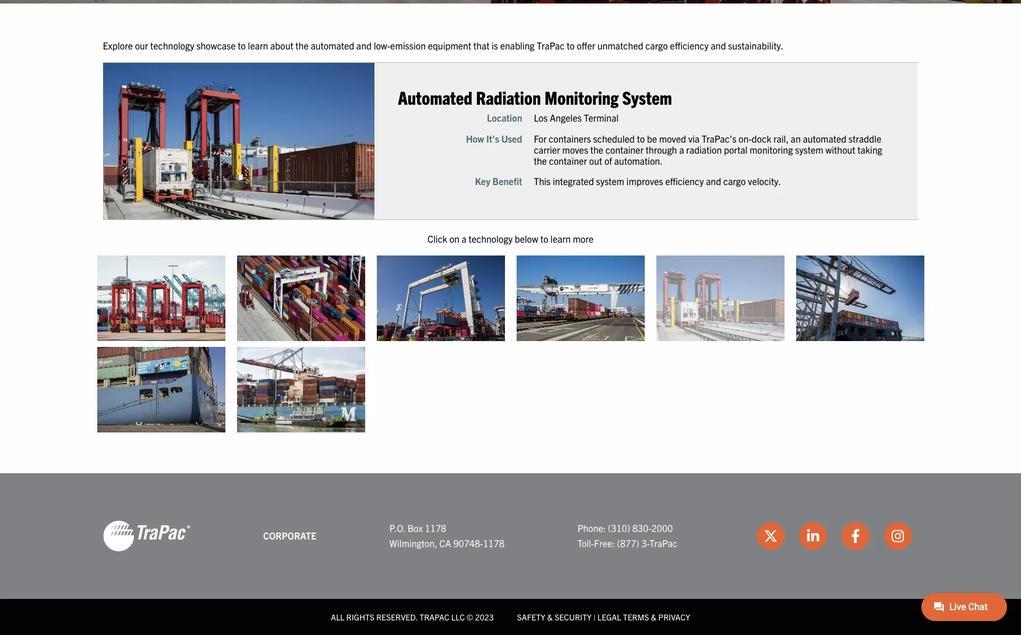 Task type: vqa. For each thing, say whether or not it's contained in the screenshot.
the bottommost the for
no



Task type: describe. For each thing, give the bounding box(es) containing it.
click on a technology below to learn more
[[428, 233, 594, 244]]

reserved.
[[376, 612, 418, 622]]

emission
[[390, 40, 426, 51]]

to inside for containers scheduled to be moved via trapac's on-dock rail, an automated straddle carrier moves the container through a radiation portal monitoring system without taking the container out of automation.
[[637, 133, 645, 144]]

2000
[[652, 522, 673, 534]]

system
[[622, 86, 672, 109]]

scheduled
[[593, 133, 635, 144]]

automated radiation monitoring system main content
[[91, 38, 1021, 438]]

0 vertical spatial 1178
[[425, 522, 446, 534]]

of
[[604, 155, 612, 167]]

los angeles terminal
[[534, 112, 619, 124]]

footer containing p.o. box 1178
[[0, 473, 1021, 635]]

this
[[534, 176, 551, 187]]

about
[[270, 40, 293, 51]]

wilmington,
[[389, 537, 437, 549]]

trapac
[[420, 612, 449, 622]]

ca
[[439, 537, 451, 549]]

rail,
[[774, 133, 789, 144]]

safety
[[517, 612, 545, 622]]

moved
[[659, 133, 686, 144]]

radiation
[[476, 86, 541, 109]]

1 horizontal spatial the
[[534, 155, 547, 167]]

explore
[[103, 40, 133, 51]]

portal
[[724, 144, 748, 156]]

p.o.
[[389, 522, 405, 534]]

without
[[826, 144, 855, 156]]

integrated
[[553, 176, 594, 187]]

3-
[[641, 537, 649, 549]]

taking
[[858, 144, 882, 156]]

0 horizontal spatial system
[[596, 176, 624, 187]]

an
[[791, 133, 801, 144]]

0 horizontal spatial learn
[[248, 40, 268, 51]]

a inside for containers scheduled to be moved via trapac's on-dock rail, an automated straddle carrier moves the container through a radiation portal monitoring system without taking the container out of automation.
[[679, 144, 684, 156]]

1 horizontal spatial trapac los angeles automated radiation scanning image
[[656, 256, 784, 341]]

offer
[[577, 40, 595, 51]]

0 horizontal spatial the
[[296, 40, 309, 51]]

system inside for containers scheduled to be moved via trapac's on-dock rail, an automated straddle carrier moves the container through a radiation portal monitoring system without taking the container out of automation.
[[795, 144, 823, 156]]

on-
[[739, 133, 752, 144]]

90748-
[[453, 537, 483, 549]]

2023
[[475, 612, 494, 622]]

1 vertical spatial efficiency
[[665, 176, 704, 187]]

explore our technology showcase to learn about the automated and low-emission equipment that is enabling trapac to offer unmatched cargo efficiency and sustainability.
[[103, 40, 783, 51]]

2 & from the left
[[651, 612, 657, 622]]

rights
[[346, 612, 374, 622]]

trapac los angeles automated straddle carrier image
[[97, 256, 225, 341]]

and left low-
[[356, 40, 372, 51]]

toll-
[[577, 537, 594, 549]]

0 vertical spatial technology
[[150, 40, 194, 51]]

|
[[594, 612, 596, 622]]

equipment
[[428, 40, 471, 51]]

showcase
[[196, 40, 236, 51]]

out
[[589, 155, 602, 167]]

0 vertical spatial efficiency
[[670, 40, 709, 51]]

monitoring
[[750, 144, 793, 156]]

straddle
[[849, 133, 881, 144]]

llc
[[451, 612, 465, 622]]

on
[[449, 233, 460, 244]]

is
[[492, 40, 498, 51]]

it's
[[486, 133, 499, 144]]

dock
[[752, 133, 771, 144]]

(877)
[[617, 537, 639, 549]]

830-
[[632, 522, 652, 534]]

unmatched
[[597, 40, 643, 51]]

via
[[688, 133, 700, 144]]

for
[[534, 133, 547, 144]]

carrier
[[534, 144, 560, 156]]

1 horizontal spatial container
[[606, 144, 644, 156]]

privacy
[[658, 612, 690, 622]]

how it's used
[[466, 133, 522, 144]]

phone: (310) 830-2000 toll-free: (877) 3-trapac
[[577, 522, 677, 549]]

enabling
[[500, 40, 535, 51]]

location
[[487, 112, 522, 124]]

safety & security link
[[517, 612, 592, 622]]

how
[[466, 133, 484, 144]]



Task type: locate. For each thing, give the bounding box(es) containing it.
1 vertical spatial system
[[596, 176, 624, 187]]

and
[[356, 40, 372, 51], [711, 40, 726, 51], [706, 176, 721, 187]]

that
[[473, 40, 490, 51]]

more
[[573, 233, 594, 244]]

trapac right enabling
[[537, 40, 565, 51]]

1 horizontal spatial system
[[795, 144, 823, 156]]

learn
[[248, 40, 268, 51], [551, 233, 571, 244]]

a left via
[[679, 144, 684, 156]]

this integrated system improves efficiency and cargo velocity.
[[534, 176, 781, 187]]

trapac los angeles automated radiation scanning image
[[103, 63, 375, 220], [656, 256, 784, 341]]

©
[[467, 612, 473, 622]]

1 vertical spatial trapac los angeles automated radiation scanning image
[[656, 256, 784, 341]]

trapac inside automated radiation monitoring system 'main content'
[[537, 40, 565, 51]]

1 vertical spatial trapac
[[649, 537, 677, 549]]

learn left the more at top
[[551, 233, 571, 244]]

1 vertical spatial a
[[462, 233, 466, 244]]

p.o. box 1178 wilmington, ca 90748-1178
[[389, 522, 505, 549]]

los
[[534, 112, 548, 124]]

1 vertical spatial cargo
[[723, 176, 746, 187]]

0 horizontal spatial automated
[[311, 40, 354, 51]]

legal terms & privacy link
[[598, 612, 690, 622]]

benefit
[[492, 176, 522, 187]]

moves
[[562, 144, 588, 156]]

improves
[[627, 176, 663, 187]]

sustainability.
[[728, 40, 783, 51]]

system down of
[[596, 176, 624, 187]]

to right the below
[[540, 233, 548, 244]]

cargo left the velocity.
[[723, 176, 746, 187]]

used
[[501, 133, 522, 144]]

1 vertical spatial learn
[[551, 233, 571, 244]]

1 horizontal spatial a
[[679, 144, 684, 156]]

cargo right "unmatched"
[[645, 40, 668, 51]]

0 vertical spatial trapac
[[537, 40, 565, 51]]

containers
[[549, 133, 591, 144]]

1 vertical spatial automated
[[803, 133, 846, 144]]

automation.
[[614, 155, 663, 167]]

for containers scheduled to be moved via trapac's on-dock rail, an automated straddle carrier moves the container through a radiation portal monitoring system without taking the container out of automation.
[[534, 133, 882, 167]]

1 horizontal spatial &
[[651, 612, 657, 622]]

1 horizontal spatial 1178
[[483, 537, 505, 549]]

radiation
[[686, 144, 722, 156]]

0 vertical spatial learn
[[248, 40, 268, 51]]

all
[[331, 612, 344, 622]]

1 vertical spatial 1178
[[483, 537, 505, 549]]

the
[[296, 40, 309, 51], [590, 144, 603, 156], [534, 155, 547, 167]]

automated
[[398, 86, 472, 109]]

automated right the an
[[803, 133, 846, 144]]

& right terms
[[651, 612, 657, 622]]

trapac's
[[702, 133, 737, 144]]

to left be at top right
[[637, 133, 645, 144]]

the up the this
[[534, 155, 547, 167]]

technology right our at the top left of page
[[150, 40, 194, 51]]

below
[[515, 233, 538, 244]]

system
[[795, 144, 823, 156], [596, 176, 624, 187]]

1178 up ca at the bottom of the page
[[425, 522, 446, 534]]

velocity.
[[748, 176, 781, 187]]

footer
[[0, 473, 1021, 635]]

1178 right ca at the bottom of the page
[[483, 537, 505, 549]]

automated inside for containers scheduled to be moved via trapac's on-dock rail, an automated straddle carrier moves the container through a radiation portal monitoring system without taking the container out of automation.
[[803, 133, 846, 144]]

box
[[408, 522, 423, 534]]

trapac inside phone: (310) 830-2000 toll-free: (877) 3-trapac
[[649, 537, 677, 549]]

0 horizontal spatial technology
[[150, 40, 194, 51]]

and left the sustainability.
[[711, 40, 726, 51]]

and down for containers scheduled to be moved via trapac's on-dock rail, an automated straddle carrier moves the container through a radiation portal monitoring system without taking the container out of automation. at the right top
[[706, 176, 721, 187]]

phone:
[[577, 522, 606, 534]]

efficiency
[[670, 40, 709, 51], [665, 176, 704, 187]]

automated radiation monitoring system
[[398, 86, 672, 109]]

to right showcase at the top left of page
[[238, 40, 246, 51]]

2 horizontal spatial the
[[590, 144, 603, 156]]

technology
[[150, 40, 194, 51], [469, 233, 513, 244]]

container up integrated at right top
[[549, 155, 587, 167]]

container left be at top right
[[606, 144, 644, 156]]

0 horizontal spatial 1178
[[425, 522, 446, 534]]

legal
[[598, 612, 621, 622]]

monitoring
[[545, 86, 619, 109]]

safety & security | legal terms & privacy
[[517, 612, 690, 622]]

security
[[555, 612, 592, 622]]

1 horizontal spatial cargo
[[723, 176, 746, 187]]

1 & from the left
[[547, 612, 553, 622]]

0 horizontal spatial &
[[547, 612, 553, 622]]

0 horizontal spatial container
[[549, 155, 587, 167]]

0 vertical spatial trapac los angeles automated radiation scanning image
[[103, 63, 375, 220]]

a right on
[[462, 233, 466, 244]]

0 horizontal spatial trapac los angeles automated radiation scanning image
[[103, 63, 375, 220]]

(310)
[[608, 522, 630, 534]]

1 vertical spatial technology
[[469, 233, 513, 244]]

1178
[[425, 522, 446, 534], [483, 537, 505, 549]]

terms
[[623, 612, 649, 622]]

1 horizontal spatial trapac
[[649, 537, 677, 549]]

system right rail,
[[795, 144, 823, 156]]

corporate
[[263, 530, 316, 542]]

terminal
[[584, 112, 619, 124]]

learn left 'about' on the top of the page
[[248, 40, 268, 51]]

&
[[547, 612, 553, 622], [651, 612, 657, 622]]

automated left low-
[[311, 40, 354, 51]]

technology left the below
[[469, 233, 513, 244]]

cargo
[[645, 40, 668, 51], [723, 176, 746, 187]]

to
[[238, 40, 246, 51], [567, 40, 575, 51], [637, 133, 645, 144], [540, 233, 548, 244]]

click
[[428, 233, 447, 244]]

1 horizontal spatial automated
[[803, 133, 846, 144]]

the right 'about' on the top of the page
[[296, 40, 309, 51]]

free:
[[594, 537, 615, 549]]

0 vertical spatial system
[[795, 144, 823, 156]]

1 horizontal spatial technology
[[469, 233, 513, 244]]

0 vertical spatial a
[[679, 144, 684, 156]]

angeles
[[550, 112, 582, 124]]

0 horizontal spatial cargo
[[645, 40, 668, 51]]

0 horizontal spatial a
[[462, 233, 466, 244]]

low-
[[374, 40, 390, 51]]

be
[[647, 133, 657, 144]]

our
[[135, 40, 148, 51]]

trapac down 2000
[[649, 537, 677, 549]]

0 vertical spatial cargo
[[645, 40, 668, 51]]

0 horizontal spatial trapac
[[537, 40, 565, 51]]

the left of
[[590, 144, 603, 156]]

all rights reserved. trapac llc © 2023
[[331, 612, 494, 622]]

key
[[475, 176, 490, 187]]

trapac
[[537, 40, 565, 51], [649, 537, 677, 549]]

1 horizontal spatial learn
[[551, 233, 571, 244]]

corporate image
[[103, 520, 190, 553]]

automated
[[311, 40, 354, 51], [803, 133, 846, 144]]

to left offer
[[567, 40, 575, 51]]

through
[[646, 144, 677, 156]]

key benefit
[[475, 176, 522, 187]]

& right 'safety'
[[547, 612, 553, 622]]

0 vertical spatial automated
[[311, 40, 354, 51]]



